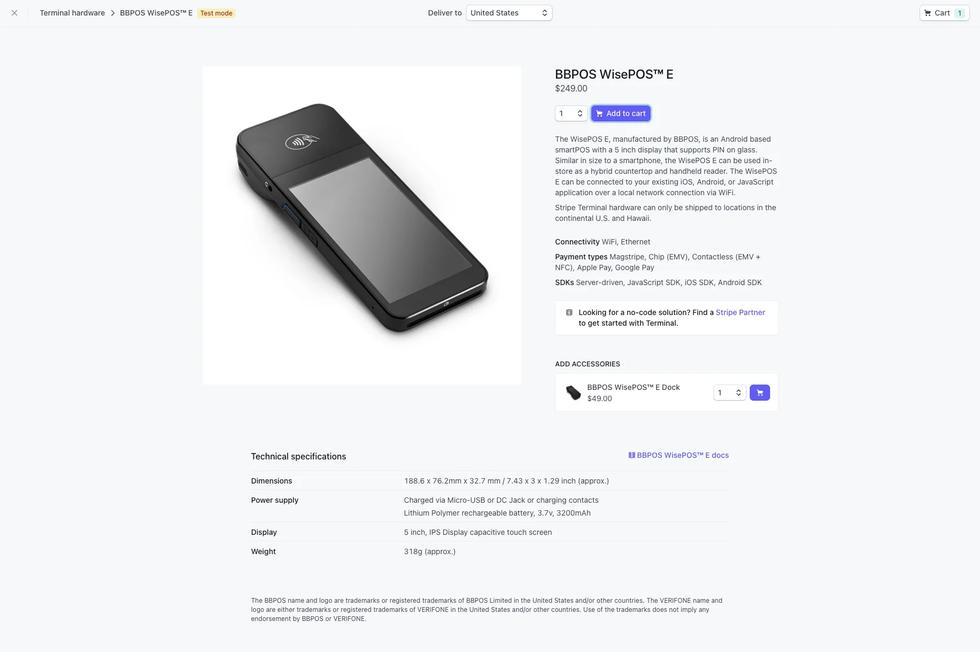 Task type: locate. For each thing, give the bounding box(es) containing it.
name
[[288, 597, 304, 605], [693, 597, 710, 605]]

sdks
[[555, 278, 574, 287]]

be right only
[[674, 203, 683, 212]]

1 horizontal spatial sdk,
[[699, 278, 716, 287]]

1 vertical spatial by
[[293, 615, 300, 624]]

x left the 3
[[525, 477, 529, 486]]

1 horizontal spatial javascript
[[737, 177, 774, 186]]

0 horizontal spatial stripe
[[555, 203, 576, 212]]

1 horizontal spatial (approx.)
[[578, 477, 609, 486]]

wisepos™ left docs
[[664, 451, 704, 460]]

started
[[602, 319, 627, 328]]

charging
[[536, 496, 567, 505]]

android up on on the right top
[[721, 134, 748, 144]]

0 horizontal spatial 5
[[404, 528, 409, 537]]

0 horizontal spatial be
[[576, 177, 585, 186]]

smartphone,
[[619, 156, 663, 165]]

to down wifi.
[[715, 203, 722, 212]]

x right the 3
[[537, 477, 541, 486]]

ethernet
[[621, 237, 651, 246]]

name up either
[[288, 597, 304, 605]]

0 horizontal spatial sdk,
[[666, 278, 683, 287]]

sdk, right ios
[[699, 278, 716, 287]]

be inside stripe terminal hardware can only be shipped to locations in the continental u.s. and hawaii.
[[674, 203, 683, 212]]

stripe partner link
[[716, 308, 765, 317]]

0 vertical spatial hardware
[[72, 8, 105, 17]]

display right ips
[[443, 528, 468, 537]]

1 vertical spatial other
[[533, 606, 550, 614]]

1 vertical spatial 5
[[404, 528, 409, 537]]

3.7v,
[[538, 509, 555, 518]]

0 horizontal spatial hardware
[[72, 8, 105, 17]]

(approx.) up contacts
[[578, 477, 609, 486]]

stripe
[[555, 203, 576, 212], [716, 308, 737, 317]]

partner
[[739, 308, 765, 317]]

0 vertical spatial other
[[597, 597, 613, 605]]

1 horizontal spatial be
[[674, 203, 683, 212]]

1 horizontal spatial display
[[443, 528, 468, 537]]

specifications
[[291, 452, 346, 462]]

x right 188.6
[[427, 477, 431, 486]]

stripe up continental
[[555, 203, 576, 212]]

wisepos™ left dock
[[615, 383, 654, 392]]

display up weight
[[251, 528, 277, 537]]

based
[[750, 134, 771, 144]]

with
[[592, 145, 607, 154], [629, 319, 644, 328]]

0 horizontal spatial with
[[592, 145, 607, 154]]

bbpos wisepos™ e $249.00
[[555, 66, 674, 93]]

e,
[[605, 134, 611, 144]]

hawaii.
[[627, 214, 652, 223]]

inch inside the wisepos e, manufactured by bbpos, is an android based smartpos with a 5 inch display that supports pin on glass. similar in size to a smartphone, the wisepos e can be used in- store as a hybrid countertop and handheld reader. the wisepos e can be connected to your existing ios, android, or javascript application over a local network connection via wifi.
[[621, 145, 636, 154]]

0 vertical spatial can
[[719, 156, 731, 165]]

0 horizontal spatial wisepos
[[570, 134, 603, 144]]

0 vertical spatial states
[[496, 8, 519, 17]]

store
[[555, 167, 573, 176]]

svg image left the add
[[596, 110, 602, 117]]

via
[[707, 188, 717, 197], [436, 496, 445, 505]]

0 horizontal spatial logo
[[251, 606, 264, 614]]

deliver
[[428, 8, 453, 17]]

sdk,
[[666, 278, 683, 287], [699, 278, 716, 287]]

is
[[703, 134, 708, 144]]

with inside the wisepos e, manufactured by bbpos, is an android based smartpos with a 5 inch display that supports pin on glass. similar in size to a smartphone, the wisepos e can be used in- store as a hybrid countertop and handheld reader. the wisepos e can be connected to your existing ios, android, or javascript application over a local network connection via wifi.
[[592, 145, 607, 154]]

locations
[[724, 203, 755, 212]]

and inside stripe terminal hardware can only be shipped to locations in the continental u.s. and hawaii.
[[612, 214, 625, 223]]

0 horizontal spatial inch
[[561, 477, 576, 486]]

0 horizontal spatial (approx.)
[[425, 547, 456, 557]]

are up 'verifone.'
[[334, 597, 344, 605]]

display
[[638, 145, 662, 154]]

display
[[251, 528, 277, 537], [443, 528, 468, 537]]

technical specifications
[[251, 452, 346, 462]]

can down on on the right top
[[719, 156, 731, 165]]

wisepos™ up add to cart
[[600, 66, 664, 81]]

states
[[496, 8, 519, 17], [554, 597, 574, 605], [491, 606, 510, 614]]

test mode
[[200, 9, 233, 17]]

e inside bbpos wisepos™ e $249.00
[[666, 66, 674, 81]]

wisepos down in-
[[745, 167, 777, 176]]

the wisepos e, manufactured by bbpos, is an android based smartpos with a 5 inch display that supports pin on glass. similar in size to a smartphone, the wisepos e can be used in- store as a hybrid countertop and handheld reader. the wisepos e can be connected to your existing ios, android, or javascript application over a local network connection via wifi.
[[555, 134, 777, 197]]

nfc),
[[555, 263, 575, 272]]

1 horizontal spatial stripe
[[716, 308, 737, 317]]

micro-
[[447, 496, 470, 505]]

x
[[427, 477, 431, 486], [464, 477, 468, 486], [525, 477, 529, 486], [537, 477, 541, 486]]

2 vertical spatial can
[[643, 203, 656, 212]]

1 horizontal spatial svg image
[[924, 10, 931, 16]]

verifone
[[660, 597, 691, 605], [417, 606, 449, 614]]

local
[[618, 188, 634, 197]]

either
[[277, 606, 295, 614]]

0 horizontal spatial terminal
[[40, 8, 70, 17]]

1 vertical spatial stripe
[[716, 308, 737, 317]]

5 left the inch,
[[404, 528, 409, 537]]

0 vertical spatial with
[[592, 145, 607, 154]]

0 horizontal spatial countries.
[[551, 606, 582, 614]]

by up that
[[663, 134, 672, 144]]

0 horizontal spatial can
[[562, 177, 574, 186]]

(approx.) down ips
[[425, 547, 456, 557]]

sdk, left ios
[[666, 278, 683, 287]]

1 horizontal spatial are
[[334, 597, 344, 605]]

2 vertical spatial be
[[674, 203, 683, 212]]

the up endorsement at the left
[[251, 597, 263, 605]]

(emv
[[735, 252, 754, 261]]

x left the 32.7
[[464, 477, 468, 486]]

to left the cart
[[623, 109, 630, 118]]

can down store on the right
[[562, 177, 574, 186]]

e inside bbpos wisepos™ e dock $49.00
[[656, 383, 660, 392]]

2 vertical spatial united
[[469, 606, 489, 614]]

by down either
[[293, 615, 300, 624]]

stripe left partner
[[716, 308, 737, 317]]

wisepos™ inside bbpos wisepos™ e $249.00
[[600, 66, 664, 81]]

mm
[[488, 477, 501, 486]]

via inside charged via micro-usb or dc jack or charging contacts lithium polymer rechargeable battery, 3.7v, 3200mah
[[436, 496, 445, 505]]

hardware inside stripe terminal hardware can only be shipped to locations in the continental u.s. and hawaii.
[[609, 203, 641, 212]]

2 sdk, from the left
[[699, 278, 716, 287]]

0 horizontal spatial display
[[251, 528, 277, 537]]

to up local
[[626, 177, 633, 186]]

0 horizontal spatial via
[[436, 496, 445, 505]]

1 vertical spatial svg image
[[757, 390, 763, 396]]

1 vertical spatial (approx.)
[[425, 547, 456, 557]]

0 horizontal spatial of
[[410, 606, 416, 614]]

0 horizontal spatial javascript
[[627, 278, 664, 287]]

1 sdk, from the left
[[666, 278, 683, 287]]

a down e,
[[609, 145, 613, 154]]

1 horizontal spatial svg image
[[596, 110, 602, 117]]

as
[[575, 167, 583, 176]]

0 vertical spatial and/or
[[575, 597, 595, 605]]

to
[[455, 8, 462, 17], [623, 109, 630, 118], [604, 156, 611, 165], [626, 177, 633, 186], [715, 203, 722, 212], [579, 319, 586, 328]]

2 vertical spatial wisepos
[[745, 167, 777, 176]]

0 vertical spatial svg image
[[596, 110, 602, 117]]

via up polymer
[[436, 496, 445, 505]]

0 vertical spatial by
[[663, 134, 672, 144]]

javascript down the used
[[737, 177, 774, 186]]

the bbpos name and logo are trademarks or registered trademarks of bbpos limited in the united states and/or other countries. the verifone name and logo are either trademarks or registered trademarks of verifone in the united states and/or other countries. use of the trademarks does not imply any endorsement by bbpos or verifone.
[[251, 597, 723, 624]]

javascript down pay
[[627, 278, 664, 287]]

0 vertical spatial javascript
[[737, 177, 774, 186]]

looking for a no-code solution? find a stripe partner to get started with terminal.
[[579, 308, 765, 328]]

0 vertical spatial stripe
[[555, 203, 576, 212]]

add
[[555, 360, 570, 369]]

svg image left looking at top
[[566, 310, 572, 316]]

united states
[[471, 8, 519, 17]]

1 horizontal spatial 5
[[615, 145, 619, 154]]

1 horizontal spatial with
[[629, 319, 644, 328]]

1 vertical spatial and/or
[[512, 606, 532, 614]]

1 horizontal spatial via
[[707, 188, 717, 197]]

2 horizontal spatial be
[[733, 156, 742, 165]]

stripe inside stripe terminal hardware can only be shipped to locations in the continental u.s. and hawaii.
[[555, 203, 576, 212]]

be down on on the right top
[[733, 156, 742, 165]]

svg image
[[924, 10, 931, 16], [757, 390, 763, 396]]

a right 'find'
[[710, 308, 714, 317]]

bbpos wisepos™ e
[[120, 8, 193, 17]]

2 horizontal spatial can
[[719, 156, 731, 165]]

1 horizontal spatial by
[[663, 134, 672, 144]]

smartpos
[[555, 145, 590, 154]]

0 vertical spatial android
[[721, 134, 748, 144]]

android left sdk
[[718, 278, 745, 287]]

looking
[[579, 308, 607, 317]]

can
[[719, 156, 731, 165], [562, 177, 574, 186], [643, 203, 656, 212]]

3200mah
[[557, 509, 591, 518]]

1 vertical spatial terminal
[[578, 203, 607, 212]]

ios
[[685, 278, 697, 287]]

hybrid
[[591, 167, 613, 176]]

wisepos down supports
[[678, 156, 710, 165]]

to inside button
[[623, 109, 630, 118]]

318g (approx.)
[[404, 547, 456, 557]]

inch down manufactured
[[621, 145, 636, 154]]

over
[[595, 188, 610, 197]]

2 x from the left
[[464, 477, 468, 486]]

in inside stripe terminal hardware can only be shipped to locations in the continental u.s. and hawaii.
[[757, 203, 763, 212]]

or
[[728, 177, 735, 186], [487, 496, 494, 505], [527, 496, 534, 505], [382, 597, 388, 605], [333, 606, 339, 614], [325, 615, 332, 624]]

pin
[[713, 145, 725, 154]]

to up hybrid
[[604, 156, 611, 165]]

0 horizontal spatial registered
[[341, 606, 372, 614]]

android inside the wisepos e, manufactured by bbpos, is an android based smartpos with a 5 inch display that supports pin on glass. similar in size to a smartphone, the wisepos e can be used in- store as a hybrid countertop and handheld reader. the wisepos e can be connected to your existing ios, android, or javascript application over a local network connection via wifi.
[[721, 134, 748, 144]]

wisepos™ left test
[[147, 8, 186, 17]]

318g
[[404, 547, 422, 557]]

2 display from the left
[[443, 528, 468, 537]]

with up size
[[592, 145, 607, 154]]

svg image
[[596, 110, 602, 117], [566, 310, 572, 316]]

1 vertical spatial with
[[629, 319, 644, 328]]

1 horizontal spatial can
[[643, 203, 656, 212]]

via down android,
[[707, 188, 717, 197]]

for
[[609, 308, 619, 317]]

be down as
[[576, 177, 585, 186]]

android,
[[697, 177, 726, 186]]

a right as
[[585, 167, 589, 176]]

shipped
[[685, 203, 713, 212]]

add to cart button
[[592, 106, 650, 121]]

0 horizontal spatial and/or
[[512, 606, 532, 614]]

registered
[[390, 597, 420, 605], [341, 606, 372, 614]]

used
[[744, 156, 761, 165]]

0 horizontal spatial verifone
[[417, 606, 449, 614]]

use
[[583, 606, 595, 614]]

2 horizontal spatial of
[[597, 606, 603, 614]]

0 vertical spatial inch
[[621, 145, 636, 154]]

0 vertical spatial svg image
[[924, 10, 931, 16]]

and/or
[[575, 597, 595, 605], [512, 606, 532, 614]]

inch right 1.29
[[561, 477, 576, 486]]

to inside looking for a no-code solution? find a stripe partner to get started with terminal.
[[579, 319, 586, 328]]

the inside stripe terminal hardware can only be shipped to locations in the continental u.s. and hawaii.
[[765, 203, 776, 212]]

1 horizontal spatial wisepos
[[678, 156, 710, 165]]

network
[[636, 188, 664, 197]]

name up any
[[693, 597, 710, 605]]

1 vertical spatial registered
[[341, 606, 372, 614]]

0 vertical spatial via
[[707, 188, 717, 197]]

add
[[607, 109, 621, 118]]

1 horizontal spatial inch
[[621, 145, 636, 154]]

0 horizontal spatial by
[[293, 615, 300, 624]]

5 inch, ips display capacitive touch screen
[[404, 528, 552, 537]]

with inside looking for a no-code solution? find a stripe partner to get started with terminal.
[[629, 319, 644, 328]]

1 vertical spatial hardware
[[609, 203, 641, 212]]

bbpos,
[[674, 134, 701, 144]]

wisepos™ for bbpos wisepos™ e
[[147, 8, 186, 17]]

logo
[[319, 597, 332, 605], [251, 606, 264, 614]]

0 vertical spatial countries.
[[615, 597, 645, 605]]

other
[[597, 597, 613, 605], [533, 606, 550, 614]]

wifi.
[[719, 188, 736, 197]]

0 vertical spatial terminal
[[40, 8, 70, 17]]

registered up 'verifone.'
[[341, 606, 372, 614]]

registered down 318g
[[390, 597, 420, 605]]

1 horizontal spatial name
[[693, 597, 710, 605]]

5 down manufactured
[[615, 145, 619, 154]]

1 vertical spatial via
[[436, 496, 445, 505]]

wisepos™ inside bbpos wisepos™ e dock $49.00
[[615, 383, 654, 392]]

2 horizontal spatial wisepos
[[745, 167, 777, 176]]

limited
[[490, 597, 512, 605]]

1 horizontal spatial and/or
[[575, 597, 595, 605]]

1 vertical spatial be
[[576, 177, 585, 186]]

to left get
[[579, 319, 586, 328]]

5 inside the wisepos e, manufactured by bbpos, is an android based smartpos with a 5 inch display that supports pin on glass. similar in size to a smartphone, the wisepos e can be used in- store as a hybrid countertop and handheld reader. the wisepos e can be connected to your existing ios, android, or javascript application over a local network connection via wifi.
[[615, 145, 619, 154]]

wisepos up smartpos
[[570, 134, 603, 144]]

imply
[[681, 606, 697, 614]]

inch,
[[411, 528, 427, 537]]

0 vertical spatial united
[[471, 8, 494, 17]]

with down no-
[[629, 319, 644, 328]]

1 horizontal spatial hardware
[[609, 203, 641, 212]]

are up endorsement at the left
[[266, 606, 276, 614]]

can up hawaii.
[[643, 203, 656, 212]]

e for bbpos wisepos™ e $249.00
[[666, 66, 674, 81]]

1 horizontal spatial terminal
[[578, 203, 607, 212]]

united
[[471, 8, 494, 17], [533, 597, 553, 605], [469, 606, 489, 614]]

0 horizontal spatial name
[[288, 597, 304, 605]]

0 vertical spatial are
[[334, 597, 344, 605]]

0 vertical spatial be
[[733, 156, 742, 165]]

manufactured
[[613, 134, 661, 144]]

0 horizontal spatial svg image
[[566, 310, 572, 316]]



Task type: describe. For each thing, give the bounding box(es) containing it.
chip
[[649, 252, 665, 261]]

1 horizontal spatial countries.
[[615, 597, 645, 605]]

1 vertical spatial svg image
[[566, 310, 572, 316]]

0 vertical spatial logo
[[319, 597, 332, 605]]

connected
[[587, 177, 624, 186]]

contactless
[[692, 252, 733, 261]]

1 vertical spatial states
[[554, 597, 574, 605]]

bbpos inside bbpos wisepos™ e dock $49.00
[[587, 383, 613, 392]]

e for bbpos wisepos™ e
[[188, 8, 193, 17]]

ios,
[[681, 177, 695, 186]]

weight
[[251, 547, 276, 557]]

3 x from the left
[[525, 477, 529, 486]]

magstripe, chip (emv), contactless (emv + nfc), apple pay, google pay
[[555, 252, 761, 272]]

1 display from the left
[[251, 528, 277, 537]]

charged
[[404, 496, 434, 505]]

76.2mm
[[433, 477, 462, 486]]

1 vertical spatial united
[[533, 597, 553, 605]]

apple
[[577, 263, 597, 272]]

capacitive
[[470, 528, 505, 537]]

dimensions
[[251, 477, 292, 486]]

usb
[[470, 496, 485, 505]]

2 name from the left
[[693, 597, 710, 605]]

and inside the wisepos e, manufactured by bbpos, is an android based smartpos with a 5 inch display that supports pin on glass. similar in size to a smartphone, the wisepos e can be used in- store as a hybrid countertop and handheld reader. the wisepos e can be connected to your existing ios, android, or javascript application over a local network connection via wifi.
[[655, 167, 668, 176]]

0 vertical spatial registered
[[390, 597, 420, 605]]

united states button
[[466, 5, 552, 20]]

wifi,
[[602, 237, 619, 246]]

only
[[658, 203, 672, 212]]

4 x from the left
[[537, 477, 541, 486]]

to right deliver
[[455, 8, 462, 17]]

terminal.
[[646, 319, 679, 328]]

does
[[653, 606, 667, 614]]

188.6
[[404, 477, 425, 486]]

dock
[[662, 383, 680, 392]]

mode
[[215, 9, 233, 17]]

1 vertical spatial verifone
[[417, 606, 449, 614]]

that
[[664, 145, 678, 154]]

1 vertical spatial inch
[[561, 477, 576, 486]]

wisepos™ for bbpos wisepos™ e dock $49.00
[[615, 383, 654, 392]]

0 vertical spatial (approx.)
[[578, 477, 609, 486]]

contacts
[[569, 496, 599, 505]]

code
[[639, 308, 657, 317]]

similar
[[555, 156, 579, 165]]

1 vertical spatial wisepos
[[678, 156, 710, 165]]

add accessories
[[555, 360, 620, 369]]

in-
[[763, 156, 773, 165]]

test
[[200, 9, 213, 17]]

verifone.
[[333, 615, 367, 624]]

magstripe,
[[610, 252, 647, 261]]

not
[[669, 606, 679, 614]]

driven,
[[602, 278, 625, 287]]

wisepos™ for bbpos wisepos™ e docs
[[664, 451, 704, 460]]

pay,
[[599, 263, 613, 272]]

0 horizontal spatial are
[[266, 606, 276, 614]]

1 horizontal spatial other
[[597, 597, 613, 605]]

a right over
[[612, 188, 616, 197]]

countertop
[[615, 167, 653, 176]]

wisepos™ for bbpos wisepos™ e $249.00
[[600, 66, 664, 81]]

$249.00
[[555, 84, 588, 93]]

1 vertical spatial javascript
[[627, 278, 664, 287]]

server-
[[576, 278, 602, 287]]

to inside stripe terminal hardware can only be shipped to locations in the continental u.s. and hawaii.
[[715, 203, 722, 212]]

supports
[[680, 145, 711, 154]]

size
[[589, 156, 602, 165]]

(emv),
[[667, 252, 690, 261]]

1 name from the left
[[288, 597, 304, 605]]

cart
[[935, 8, 950, 17]]

power supply
[[251, 496, 299, 505]]

sdks server-driven, javascript sdk, ios sdk, android sdk
[[555, 278, 762, 287]]

by inside the wisepos e, manufactured by bbpos, is an android based smartpos with a 5 inch display that supports pin on glass. similar in size to a smartphone, the wisepos e can be used in- store as a hybrid countertop and handheld reader. the wisepos e can be connected to your existing ios, android, or javascript application over a local network connection via wifi.
[[663, 134, 672, 144]]

no-
[[627, 308, 639, 317]]

3
[[531, 477, 535, 486]]

connectivity
[[555, 237, 600, 246]]

lithium
[[404, 509, 430, 518]]

1 vertical spatial countries.
[[551, 606, 582, 614]]

states inside "dropdown button"
[[496, 8, 519, 17]]

the right reader.
[[730, 167, 743, 176]]

pay
[[642, 263, 654, 272]]

handheld
[[670, 167, 702, 176]]

/
[[503, 477, 505, 486]]

the up smartpos
[[555, 134, 568, 144]]

terminal inside stripe terminal hardware can only be shipped to locations in the continental u.s. and hawaii.
[[578, 203, 607, 212]]

1 x from the left
[[427, 477, 431, 486]]

0 vertical spatial wisepos
[[570, 134, 603, 144]]

on
[[727, 145, 736, 154]]

svg image inside the 'add to cart' button
[[596, 110, 602, 117]]

e for bbpos wisepos™ e dock $49.00
[[656, 383, 660, 392]]

can inside stripe terminal hardware can only be shipped to locations in the continental u.s. and hawaii.
[[643, 203, 656, 212]]

1 vertical spatial logo
[[251, 606, 264, 614]]

any
[[699, 606, 710, 614]]

+
[[756, 252, 761, 261]]

or inside the wisepos e, manufactured by bbpos, is an android based smartpos with a 5 inch display that supports pin on glass. similar in size to a smartphone, the wisepos e can be used in- store as a hybrid countertop and handheld reader. the wisepos e can be connected to your existing ios, android, or javascript application over a local network connection via wifi.
[[728, 177, 735, 186]]

docs
[[712, 451, 729, 460]]

0 horizontal spatial other
[[533, 606, 550, 614]]

google
[[615, 263, 640, 272]]

a right "for" at the right top
[[621, 308, 625, 317]]

1 vertical spatial android
[[718, 278, 745, 287]]

by inside the bbpos name and logo are trademarks or registered trademarks of bbpos limited in the united states and/or other countries. the verifone name and logo are either trademarks or registered trademarks of verifone in the united states and/or other countries. use of the trademarks does not imply any endorsement by bbpos or verifone.
[[293, 615, 300, 624]]

the inside the wisepos e, manufactured by bbpos, is an android based smartpos with a 5 inch display that supports pin on glass. similar in size to a smartphone, the wisepos e can be used in- store as a hybrid countertop and handheld reader. the wisepos e can be connected to your existing ios, android, or javascript application over a local network connection via wifi.
[[665, 156, 676, 165]]

via inside the wisepos e, manufactured by bbpos, is an android based smartpos with a 5 inch display that supports pin on glass. similar in size to a smartphone, the wisepos e can be used in- store as a hybrid countertop and handheld reader. the wisepos e can be connected to your existing ios, android, or javascript application over a local network connection via wifi.
[[707, 188, 717, 197]]

rechargeable
[[462, 509, 507, 518]]

1 horizontal spatial of
[[458, 597, 465, 605]]

your
[[635, 177, 650, 186]]

bbpos inside bbpos wisepos™ e $249.00
[[555, 66, 597, 81]]

0 vertical spatial verifone
[[660, 597, 691, 605]]

e for bbpos wisepos™ e docs
[[706, 451, 710, 460]]

technical
[[251, 452, 289, 462]]

an
[[710, 134, 719, 144]]

the up 'does'
[[647, 597, 658, 605]]

in inside the wisepos e, manufactured by bbpos, is an android based smartpos with a 5 inch display that supports pin on glass. similar in size to a smartphone, the wisepos e can be used in- store as a hybrid countertop and handheld reader. the wisepos e can be connected to your existing ios, android, or javascript application over a local network connection via wifi.
[[581, 156, 587, 165]]

add to cart
[[607, 109, 646, 118]]

bbpos wisepos™ e docs link
[[629, 450, 729, 461]]

a right size
[[613, 156, 617, 165]]

1.29
[[543, 477, 559, 486]]

2 vertical spatial states
[[491, 606, 510, 614]]

existing
[[652, 177, 679, 186]]

screen
[[529, 528, 552, 537]]

u.s.
[[596, 214, 610, 223]]

get
[[588, 319, 600, 328]]

7.43
[[507, 477, 523, 486]]

javascript inside the wisepos e, manufactured by bbpos, is an android based smartpos with a 5 inch display that supports pin on glass. similar in size to a smartphone, the wisepos e can be used in- store as a hybrid countertop and handheld reader. the wisepos e can be connected to your existing ios, android, or javascript application over a local network connection via wifi.
[[737, 177, 774, 186]]

accessories
[[572, 360, 620, 369]]

application
[[555, 188, 593, 197]]

1 vertical spatial can
[[562, 177, 574, 186]]

payment
[[555, 252, 586, 261]]

stripe inside looking for a no-code solution? find a stripe partner to get started with terminal.
[[716, 308, 737, 317]]

reader.
[[704, 167, 728, 176]]

glass.
[[738, 145, 758, 154]]

charged via micro-usb or dc jack or charging contacts lithium polymer rechargeable battery, 3.7v, 3200mah
[[404, 496, 599, 518]]

power
[[251, 496, 273, 505]]

united inside "dropdown button"
[[471, 8, 494, 17]]

0 horizontal spatial svg image
[[757, 390, 763, 396]]

connection
[[666, 188, 705, 197]]



Task type: vqa. For each thing, say whether or not it's contained in the screenshot.


